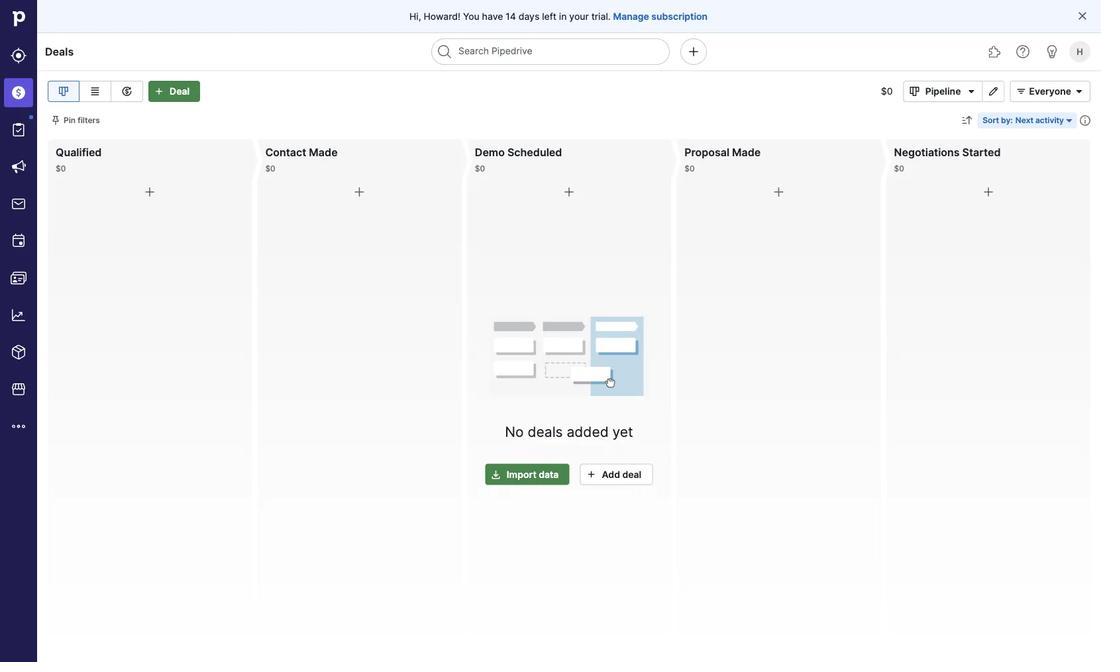 Task type: vqa. For each thing, say whether or not it's contained in the screenshot.
home icon
yes



Task type: describe. For each thing, give the bounding box(es) containing it.
sort by: next activity
[[983, 116, 1064, 125]]

deal
[[170, 86, 190, 97]]

have
[[482, 11, 503, 22]]

forecast image
[[119, 84, 135, 99]]

pipeline button
[[904, 81, 983, 102]]

data
[[539, 469, 559, 480]]

added
[[567, 424, 609, 441]]

negotiations started
[[894, 146, 1001, 159]]

started
[[963, 146, 1001, 159]]

deal button
[[148, 81, 200, 102]]

pin
[[64, 116, 76, 125]]

demo
[[475, 146, 505, 159]]

pipeline image
[[56, 84, 72, 99]]

products image
[[11, 345, 27, 361]]

deals
[[528, 424, 563, 441]]

sort
[[983, 116, 999, 125]]

deals image
[[11, 85, 27, 101]]

manage
[[613, 11, 649, 22]]

marketplace image
[[11, 382, 27, 398]]

import
[[507, 469, 537, 480]]

days
[[519, 11, 540, 22]]

pin filters
[[64, 116, 100, 125]]

h button
[[1067, 38, 1094, 65]]

color undefined image
[[11, 122, 27, 138]]

add deal
[[602, 469, 642, 480]]

quick add image
[[686, 44, 702, 60]]

qualified
[[56, 146, 102, 159]]

by:
[[1001, 116, 1013, 125]]

insights image
[[11, 308, 27, 323]]

color primary image inside everyone button
[[1072, 86, 1088, 97]]

import data
[[507, 469, 559, 480]]

deals
[[45, 45, 74, 58]]

in
[[559, 11, 567, 22]]

import data button
[[486, 464, 570, 485]]

edit pipeline image
[[986, 86, 1002, 97]]

info image
[[1080, 115, 1091, 126]]

add
[[602, 469, 620, 480]]

everyone button
[[1010, 81, 1091, 102]]



Task type: locate. For each thing, give the bounding box(es) containing it.
home image
[[9, 9, 28, 28]]

change order image
[[962, 115, 972, 126]]

manage subscription link
[[613, 10, 708, 23]]

howard!
[[424, 11, 461, 22]]

color primary image inside add deal button
[[583, 469, 599, 480]]

made right proposal
[[732, 146, 761, 159]]

Search Pipedrive field
[[431, 38, 670, 65]]

contacts image
[[11, 270, 27, 286]]

you
[[463, 11, 480, 22]]

0 horizontal spatial made
[[309, 146, 338, 159]]

made for contact made
[[309, 146, 338, 159]]

sales inbox image
[[11, 196, 27, 212]]

made right contact
[[309, 146, 338, 159]]

proposal made
[[685, 146, 761, 159]]

color primary image
[[1078, 11, 1088, 21], [907, 86, 923, 97], [964, 86, 980, 97], [1014, 86, 1030, 97], [142, 184, 158, 200], [981, 184, 997, 200]]

everyone
[[1030, 86, 1072, 97]]

scheduled
[[508, 146, 562, 159]]

made
[[309, 146, 338, 159], [732, 146, 761, 159]]

left
[[542, 11, 557, 22]]

color primary inverted image
[[488, 469, 504, 480]]

hi, howard! you have 14 days left in your  trial. manage subscription
[[410, 11, 708, 22]]

your
[[570, 11, 589, 22]]

2 made from the left
[[732, 146, 761, 159]]

hi,
[[410, 11, 421, 22]]

yet
[[613, 424, 633, 441]]

sales assistant image
[[1045, 44, 1060, 60]]

pin filters button
[[48, 113, 105, 129]]

1 horizontal spatial made
[[732, 146, 761, 159]]

1 made from the left
[[309, 146, 338, 159]]

next
[[1016, 116, 1034, 125]]

color primary image inside everyone button
[[1014, 86, 1030, 97]]

filters
[[78, 116, 100, 125]]

menu item
[[0, 74, 37, 111]]

activities image
[[11, 233, 27, 249]]

$0
[[881, 86, 893, 97]]

list image
[[87, 84, 103, 99]]

add deal button
[[580, 464, 653, 485]]

color primary image
[[1072, 86, 1088, 97], [50, 115, 61, 126], [1064, 115, 1075, 126], [352, 184, 368, 200], [561, 184, 577, 200], [771, 184, 787, 200], [583, 469, 599, 480]]

leads image
[[11, 48, 27, 64]]

quick help image
[[1015, 44, 1031, 60]]

14
[[506, 11, 516, 22]]

subscription
[[652, 11, 708, 22]]

campaigns image
[[11, 159, 27, 175]]

h
[[1077, 46, 1084, 57]]

trial.
[[592, 11, 611, 22]]

more image
[[11, 419, 27, 435]]

menu
[[0, 0, 37, 663]]

demo scheduled
[[475, 146, 562, 159]]

no
[[505, 424, 524, 441]]

color primary inverted image
[[151, 86, 167, 97]]

no deals added yet
[[505, 424, 633, 441]]

negotiations
[[894, 146, 960, 159]]

contact made
[[265, 146, 338, 159]]

activity
[[1036, 116, 1064, 125]]

contact
[[265, 146, 306, 159]]

pipeline
[[926, 86, 961, 97]]

proposal
[[685, 146, 730, 159]]

color primary image inside pin filters button
[[50, 115, 61, 126]]

deal
[[623, 469, 642, 480]]

made for proposal made
[[732, 146, 761, 159]]



